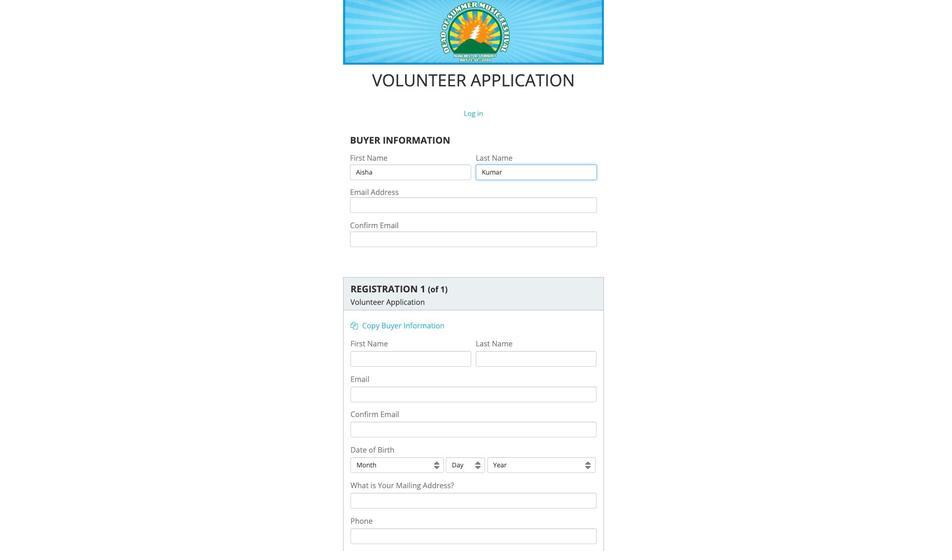 Task type: vqa. For each thing, say whether or not it's contained in the screenshot.
1st exclamation circle icon from the bottom
no



Task type: locate. For each thing, give the bounding box(es) containing it.
None email field
[[350, 197, 597, 213], [350, 232, 597, 248], [351, 387, 597, 403], [351, 423, 597, 438], [350, 197, 597, 213], [350, 232, 597, 248], [351, 387, 597, 403], [351, 423, 597, 438]]

None text field
[[350, 165, 471, 180], [351, 352, 471, 368], [350, 165, 471, 180], [351, 352, 471, 368]]

files o image
[[351, 323, 358, 330]]

None text field
[[476, 165, 597, 180], [476, 352, 597, 368], [351, 494, 597, 510], [351, 529, 597, 545], [476, 165, 597, 180], [476, 352, 597, 368], [351, 494, 597, 510], [351, 529, 597, 545]]



